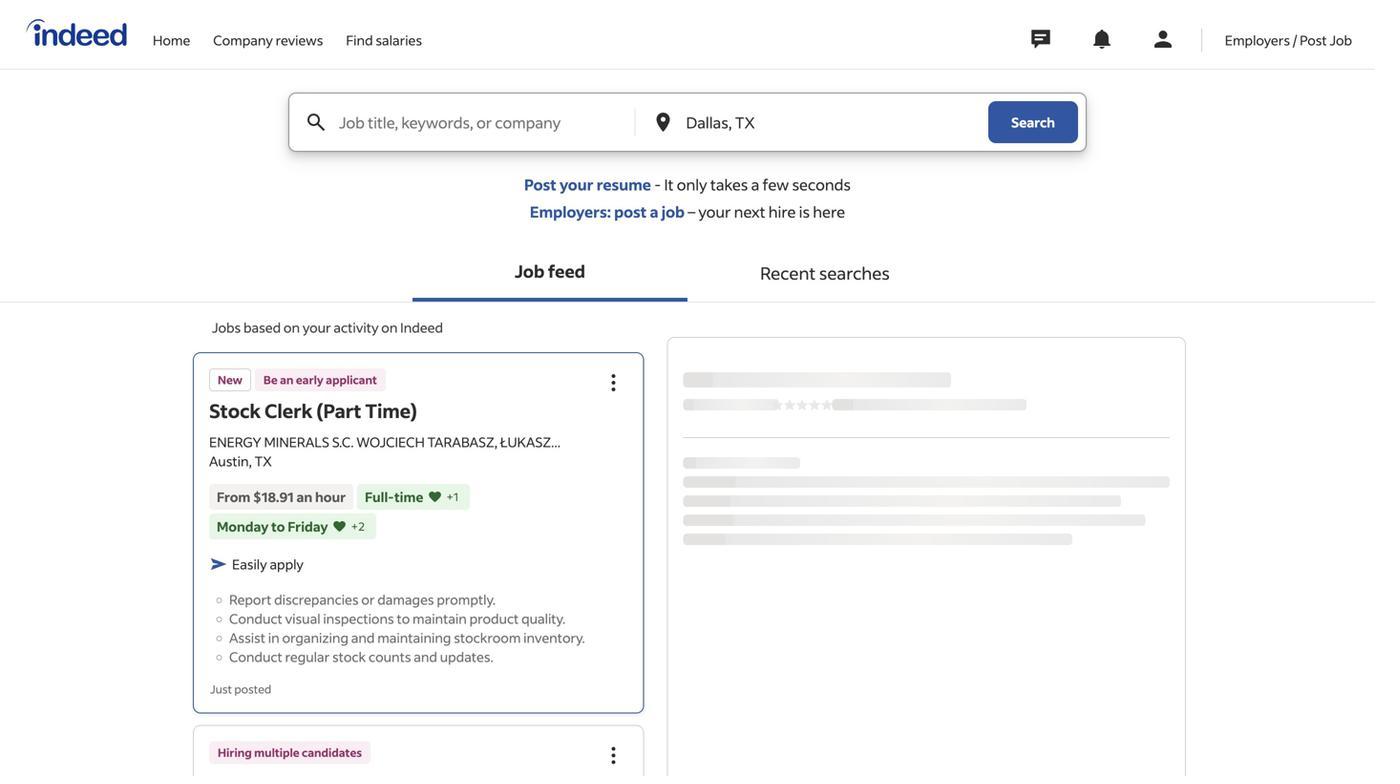 Task type: vqa. For each thing, say whether or not it's contained in the screenshot.
the topmost '$40.87'
no



Task type: locate. For each thing, give the bounding box(es) containing it.
from
[[217, 489, 250, 506]]

post inside stock clerk (part time) "main content"
[[524, 175, 557, 194]]

a left job
[[650, 202, 659, 222]]

on left the indeed on the left top of page
[[381, 319, 398, 336]]

wojciech
[[357, 434, 425, 451]]

0 horizontal spatial to
[[271, 518, 285, 535]]

1 horizontal spatial post
[[1300, 32, 1327, 49]]

your
[[560, 175, 594, 194], [699, 202, 731, 222], [303, 319, 331, 336]]

0 vertical spatial +
[[446, 489, 454, 504]]

counts
[[369, 648, 411, 666]]

post
[[1300, 32, 1327, 49], [524, 175, 557, 194]]

job inside job feed button
[[515, 260, 545, 282]]

$18.91
[[253, 489, 294, 506]]

0 horizontal spatial on
[[284, 319, 300, 336]]

0 horizontal spatial your
[[303, 319, 331, 336]]

0 vertical spatial and
[[351, 629, 375, 647]]

–
[[685, 202, 699, 222]]

1 horizontal spatial job
[[1330, 32, 1352, 49]]

1 on from the left
[[284, 319, 300, 336]]

in
[[268, 629, 280, 647]]

on right the based
[[284, 319, 300, 336]]

+ right matches your preference image
[[351, 519, 358, 534]]

time)
[[365, 398, 417, 423]]

conduct down assist at the left
[[229, 648, 282, 666]]

recent searches
[[760, 262, 890, 284]]

your left activity
[[303, 319, 331, 336]]

account image
[[1152, 28, 1175, 51]]

0 vertical spatial a
[[751, 175, 760, 194]]

hiring
[[218, 745, 252, 760]]

to left friday
[[271, 518, 285, 535]]

/
[[1293, 32, 1297, 49]]

search
[[1011, 114, 1055, 131]]

a
[[751, 175, 760, 194], [650, 202, 659, 222]]

1 vertical spatial +
[[351, 519, 358, 534]]

recent
[[760, 262, 816, 284]]

1 vertical spatial a
[[650, 202, 659, 222]]

and
[[351, 629, 375, 647], [414, 648, 437, 666]]

2 conduct from the top
[[229, 648, 282, 666]]

job actions for part time volunteer coordinator friday, sat & sun is collapsed image
[[602, 744, 625, 767]]

regular
[[285, 648, 330, 666]]

job
[[1330, 32, 1352, 49], [515, 260, 545, 282]]

and down inspections
[[351, 629, 375, 647]]

0 horizontal spatial job
[[515, 260, 545, 282]]

and down maintaining
[[414, 648, 437, 666]]

1 vertical spatial and
[[414, 648, 437, 666]]

+ for monday to friday
[[351, 519, 358, 534]]

an right be
[[280, 372, 294, 387]]

employers:
[[530, 202, 611, 222]]

0 horizontal spatial and
[[351, 629, 375, 647]]

+ right matches your preference icon
[[446, 489, 454, 504]]

notifications unread count 0 image
[[1090, 28, 1113, 51]]

salaries
[[376, 32, 422, 49]]

stock clerk (part time)
[[209, 398, 417, 423]]

an left hour
[[297, 489, 312, 506]]

conduct down the report
[[229, 610, 282, 627]]

1 horizontal spatial +
[[446, 489, 454, 504]]

0 horizontal spatial a
[[650, 202, 659, 222]]

to down damages
[[397, 610, 410, 627]]

here
[[813, 202, 845, 222]]

post up employers:
[[524, 175, 557, 194]]

1 horizontal spatial to
[[397, 610, 410, 627]]

łukasz...
[[500, 434, 561, 451]]

seconds
[[792, 175, 851, 194]]

post your resume link
[[524, 175, 651, 194]]

employers / post job
[[1225, 32, 1352, 49]]

a left few
[[751, 175, 760, 194]]

matches your preference image
[[332, 517, 347, 536]]

0 vertical spatial conduct
[[229, 610, 282, 627]]

0 vertical spatial to
[[271, 518, 285, 535]]

1 vertical spatial to
[[397, 610, 410, 627]]

few
[[763, 175, 789, 194]]

takes
[[710, 175, 748, 194]]

searches
[[819, 262, 890, 284]]

post right /
[[1300, 32, 1327, 49]]

on
[[284, 319, 300, 336], [381, 319, 398, 336]]

1 horizontal spatial your
[[560, 175, 594, 194]]

2
[[358, 519, 365, 534]]

report
[[229, 591, 272, 608]]

+
[[446, 489, 454, 504], [351, 519, 358, 534]]

clerk
[[264, 398, 313, 423]]

job left feed
[[515, 260, 545, 282]]

2 horizontal spatial your
[[699, 202, 731, 222]]

be
[[264, 372, 278, 387]]

1 vertical spatial your
[[699, 202, 731, 222]]

1 horizontal spatial a
[[751, 175, 760, 194]]

conduct
[[229, 610, 282, 627], [229, 648, 282, 666]]

0 vertical spatial post
[[1300, 32, 1327, 49]]

an
[[280, 372, 294, 387], [297, 489, 312, 506]]

company
[[213, 32, 273, 49]]

just
[[210, 682, 232, 697]]

job right /
[[1330, 32, 1352, 49]]

updates.
[[440, 648, 494, 666]]

next
[[734, 202, 766, 222]]

1 vertical spatial job
[[515, 260, 545, 282]]

1 horizontal spatial and
[[414, 648, 437, 666]]

to
[[271, 518, 285, 535], [397, 610, 410, 627]]

applicant
[[326, 372, 377, 387]]

your down the takes
[[699, 202, 731, 222]]

new
[[218, 372, 243, 387]]

0 horizontal spatial post
[[524, 175, 557, 194]]

1 vertical spatial conduct
[[229, 648, 282, 666]]

employers: post a job
[[530, 202, 685, 222]]

1 horizontal spatial on
[[381, 319, 398, 336]]

0 vertical spatial an
[[280, 372, 294, 387]]

tarabasz,
[[428, 434, 498, 451]]

0 horizontal spatial an
[[280, 372, 294, 387]]

-
[[654, 175, 661, 194]]

apply
[[270, 556, 304, 573]]

your up employers:
[[560, 175, 594, 194]]

indeed
[[400, 319, 443, 336]]

monday
[[217, 518, 269, 535]]

job feed button
[[413, 244, 688, 302]]

1 vertical spatial an
[[297, 489, 312, 506]]

tab list
[[0, 244, 1375, 303]]

austin,
[[209, 453, 252, 470]]

1 vertical spatial post
[[524, 175, 557, 194]]

feed
[[548, 260, 585, 282]]

find salaries
[[346, 32, 422, 49]]

0 horizontal spatial +
[[351, 519, 358, 534]]

0 vertical spatial job
[[1330, 32, 1352, 49]]

home
[[153, 32, 190, 49]]

it
[[664, 175, 674, 194]]

+ 2
[[351, 519, 365, 534]]

organizing
[[282, 629, 349, 647]]

0 vertical spatial your
[[560, 175, 594, 194]]

job feed
[[515, 260, 585, 282]]

home link
[[153, 0, 190, 65]]



Task type: describe. For each thing, give the bounding box(es) containing it.
resume
[[597, 175, 651, 194]]

+ 1
[[446, 489, 459, 504]]

stock clerk (part time) main content
[[0, 93, 1375, 776]]

1 conduct from the top
[[229, 610, 282, 627]]

monday to friday
[[217, 518, 328, 535]]

Edit location text field
[[682, 94, 950, 151]]

recent searches button
[[688, 244, 963, 302]]

report discrepancies or damages promptly. conduct visual inspections to maintain product quality. assist in organizing and maintaining stockroom inventory. conduct regular stock counts and updates.
[[229, 591, 585, 666]]

find salaries link
[[346, 0, 422, 65]]

easily
[[232, 556, 267, 573]]

quality.
[[522, 610, 566, 627]]

2 vertical spatial your
[[303, 319, 331, 336]]

1
[[454, 489, 459, 504]]

1 horizontal spatial an
[[297, 489, 312, 506]]

activity
[[334, 319, 379, 336]]

stock
[[332, 648, 366, 666]]

just posted
[[210, 682, 271, 697]]

inventory.
[[524, 629, 585, 647]]

jobs
[[212, 319, 241, 336]]

messages unread count 0 image
[[1028, 20, 1053, 58]]

search button
[[988, 101, 1078, 143]]

candidates
[[302, 745, 362, 760]]

company reviews
[[213, 32, 323, 49]]

friday
[[288, 518, 328, 535]]

discrepancies
[[274, 591, 359, 608]]

s.c.
[[332, 434, 354, 451]]

search: Job title, keywords, or company text field
[[335, 94, 634, 151]]

inspections
[[323, 610, 394, 627]]

post your resume - it only takes a few seconds
[[524, 175, 851, 194]]

jobs based on your activity on indeed
[[212, 319, 443, 336]]

only
[[677, 175, 707, 194]]

energy minerals s.c. wojciech tarabasz, łukasz... austin, tx
[[209, 434, 561, 470]]

maintain
[[413, 610, 467, 627]]

tab list containing job feed
[[0, 244, 1375, 303]]

minerals
[[264, 434, 329, 451]]

stock clerk (part time) button
[[209, 398, 417, 423]]

reviews
[[276, 32, 323, 49]]

time
[[394, 489, 423, 506]]

employers: post a job link
[[530, 202, 685, 222]]

be an early applicant
[[264, 372, 377, 387]]

damages
[[378, 591, 434, 608]]

visual
[[285, 610, 320, 627]]

hour
[[315, 489, 346, 506]]

multiple
[[254, 745, 300, 760]]

stock
[[209, 398, 261, 423]]

employers / post job link
[[1225, 0, 1352, 65]]

+ for full-time
[[446, 489, 454, 504]]

your next hire is here
[[699, 202, 845, 222]]

2 on from the left
[[381, 319, 398, 336]]

tx
[[255, 453, 272, 470]]

job inside employers / post job link
[[1330, 32, 1352, 49]]

post
[[614, 202, 647, 222]]

maintaining
[[377, 629, 451, 647]]

posted
[[234, 682, 271, 697]]

find
[[346, 32, 373, 49]]

hiring multiple candidates
[[218, 745, 362, 760]]

(part
[[316, 398, 361, 423]]

job actions for stock clerk (part time) is collapsed image
[[602, 372, 625, 394]]

full-time
[[365, 489, 423, 506]]

easily apply
[[232, 556, 304, 573]]

Search search field
[[273, 93, 1102, 175]]

is
[[799, 202, 810, 222]]

from $18.91 an hour
[[217, 489, 346, 506]]

promptly.
[[437, 591, 496, 608]]

assist
[[229, 629, 265, 647]]

job
[[662, 202, 685, 222]]

energy
[[209, 434, 261, 451]]

to inside report discrepancies or damages promptly. conduct visual inspections to maintain product quality. assist in organizing and maintaining stockroom inventory. conduct regular stock counts and updates.
[[397, 610, 410, 627]]

product
[[469, 610, 519, 627]]

company reviews link
[[213, 0, 323, 65]]

matches your preference image
[[427, 488, 443, 507]]

stockroom
[[454, 629, 521, 647]]

based
[[244, 319, 281, 336]]

employers
[[1225, 32, 1290, 49]]

or
[[361, 591, 375, 608]]



